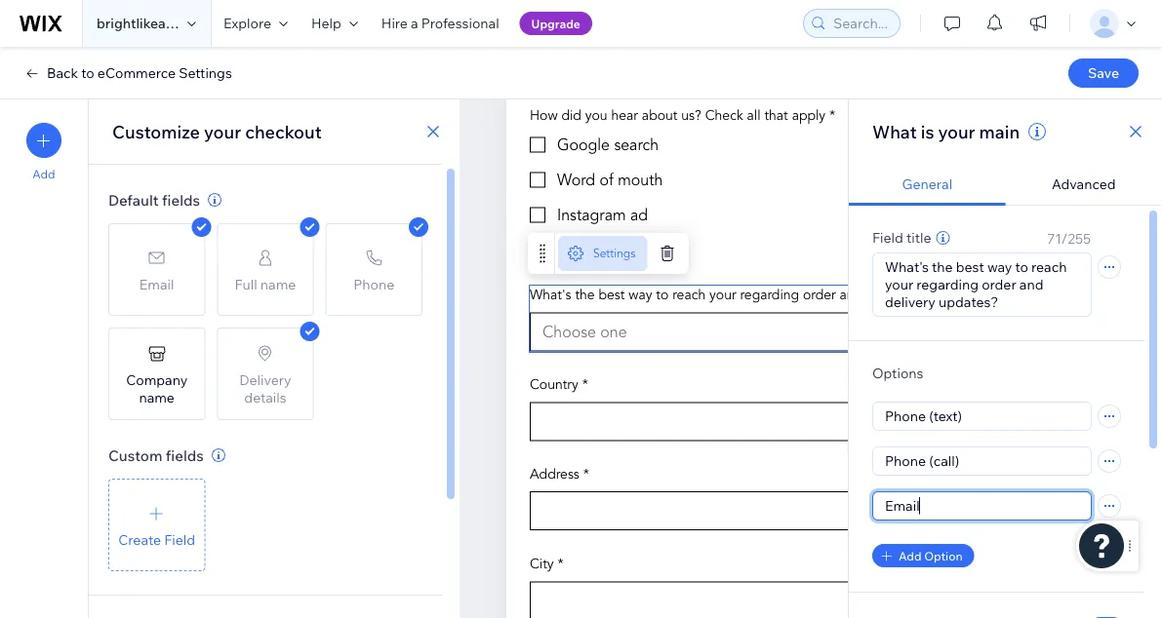 Task type: locate. For each thing, give the bounding box(es) containing it.
0 horizontal spatial field
[[164, 531, 195, 548]]

255
[[1068, 230, 1091, 247]]

0 vertical spatial add
[[33, 167, 55, 181]]

save
[[1088, 64, 1119, 81]]

add
[[33, 167, 55, 181], [899, 549, 922, 563]]

tab list containing general
[[849, 164, 1162, 206]]

Options text field
[[873, 448, 1091, 475]]

brightlikeadiamond
[[97, 15, 223, 32]]

create field button
[[108, 479, 205, 572]]

professional
[[421, 15, 499, 32]]

fields
[[162, 191, 200, 209], [166, 446, 204, 465]]

0 vertical spatial options text field
[[873, 403, 1091, 430]]

what
[[872, 121, 917, 142]]

0 horizontal spatial settings
[[179, 64, 232, 81]]

0 vertical spatial field
[[872, 229, 903, 246]]

fields right custom
[[166, 446, 204, 465]]

field left title
[[872, 229, 903, 246]]

back to ecommerce settings
[[47, 64, 232, 81]]

0 horizontal spatial add
[[33, 167, 55, 181]]

0 horizontal spatial your
[[204, 121, 241, 142]]

1 vertical spatial add
[[899, 549, 922, 563]]

1 vertical spatial options text field
[[873, 493, 1091, 520]]

your
[[204, 121, 241, 142], [938, 121, 975, 142]]

tab list
[[849, 164, 1162, 206]]

hire
[[381, 15, 408, 32]]

1 vertical spatial settings
[[593, 247, 636, 261]]

2 your from the left
[[938, 121, 975, 142]]

back
[[47, 64, 78, 81]]

custom
[[108, 446, 162, 465]]

fields for default fields
[[162, 191, 200, 209]]

back to ecommerce settings button
[[23, 64, 232, 82]]

fields for custom fields
[[166, 446, 204, 465]]

your right the is at the right of the page
[[938, 121, 975, 142]]

general button
[[849, 164, 1005, 206]]

1 vertical spatial field
[[164, 531, 195, 548]]

1 horizontal spatial add
[[899, 549, 922, 563]]

advanced button
[[1005, 164, 1162, 206]]

custom fields
[[108, 446, 204, 465]]

Options text field
[[873, 403, 1091, 430], [873, 493, 1091, 520]]

71
[[1047, 230, 1061, 247]]

default fields
[[108, 191, 200, 209]]

main
[[979, 121, 1020, 142]]

settings
[[179, 64, 232, 81], [593, 247, 636, 261]]

0 vertical spatial fields
[[162, 191, 200, 209]]

your left checkout
[[204, 121, 241, 142]]

1 options text field from the top
[[873, 403, 1091, 430]]

1 horizontal spatial field
[[872, 229, 903, 246]]

option
[[924, 549, 963, 563]]

add option button
[[872, 544, 974, 568]]

to
[[81, 64, 94, 81]]

1 your from the left
[[204, 121, 241, 142]]

add option
[[899, 549, 963, 563]]

field
[[872, 229, 903, 246], [164, 531, 195, 548]]

create
[[118, 531, 161, 548]]

hire a professional
[[381, 15, 499, 32]]

upgrade
[[531, 16, 580, 31]]

1 vertical spatial fields
[[166, 446, 204, 465]]

options
[[872, 365, 923, 382]]

options text field up options text field
[[873, 403, 1091, 430]]

help button
[[299, 0, 370, 47]]

field inside button
[[164, 531, 195, 548]]

company
[[126, 371, 188, 388]]

fields right default
[[162, 191, 200, 209]]

Field title text field
[[873, 254, 1091, 316]]

is
[[921, 121, 934, 142]]

Search... field
[[827, 10, 894, 37]]

field right create
[[164, 531, 195, 548]]

options text field down options text field
[[873, 493, 1091, 520]]

/
[[1061, 230, 1068, 247]]

save button
[[1068, 59, 1139, 88]]

1 horizontal spatial your
[[938, 121, 975, 142]]

help
[[311, 15, 341, 32]]

upgrade button
[[520, 12, 592, 35]]

add for add
[[33, 167, 55, 181]]

2 options text field from the top
[[873, 493, 1091, 520]]

ecommerce
[[97, 64, 176, 81]]



Task type: vqa. For each thing, say whether or not it's contained in the screenshot.
the leftmost Settings
yes



Task type: describe. For each thing, give the bounding box(es) containing it.
what is your main
[[872, 121, 1020, 142]]

add for add option
[[899, 549, 922, 563]]

71 / 255
[[1047, 230, 1091, 247]]

hire a professional link
[[370, 0, 511, 47]]

a
[[411, 15, 418, 32]]

name
[[139, 389, 175, 406]]

company name
[[126, 371, 188, 406]]

0 vertical spatial settings
[[179, 64, 232, 81]]

advanced
[[1052, 176, 1116, 193]]

default
[[108, 191, 159, 209]]

add button
[[26, 123, 61, 181]]

title
[[906, 229, 931, 246]]

settings button
[[558, 237, 647, 272]]

customize your checkout
[[112, 121, 322, 142]]

field title
[[872, 229, 931, 246]]

checkout
[[245, 121, 322, 142]]

general
[[902, 176, 952, 193]]

customize
[[112, 121, 200, 142]]

create field
[[118, 531, 195, 548]]

explore
[[223, 15, 271, 32]]

1 horizontal spatial settings
[[593, 247, 636, 261]]



